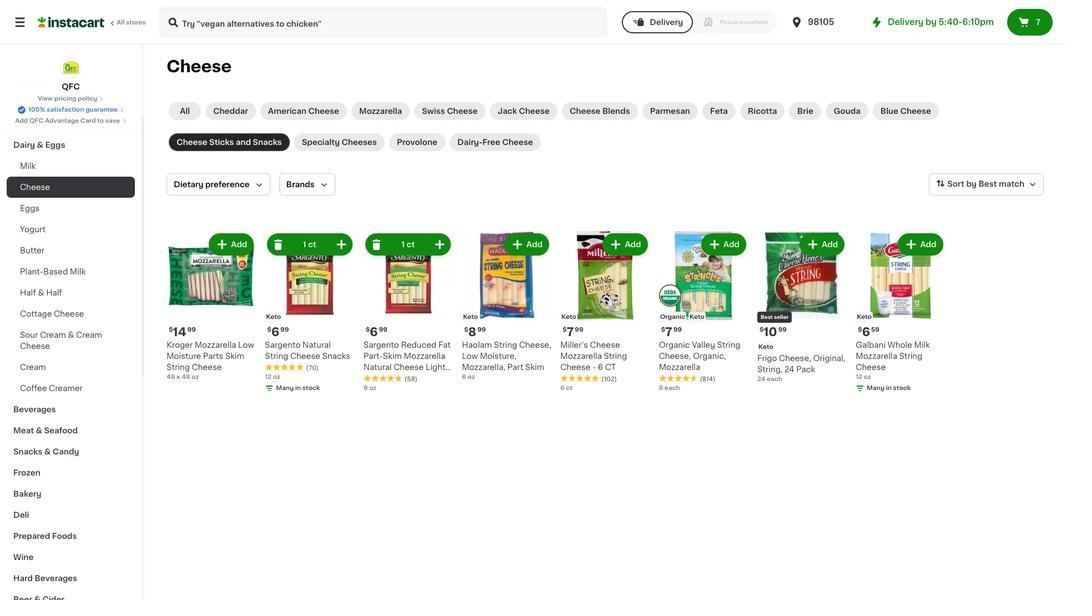 Task type: describe. For each thing, give the bounding box(es) containing it.
7 button
[[1008, 9, 1053, 36]]

& for seafood
[[36, 427, 42, 435]]

plant-based milk link
[[7, 261, 135, 282]]

recipes link
[[7, 71, 135, 92]]

$ for miller's cheese mozzarella string cheese - 6 ct
[[563, 327, 567, 333]]

seller
[[774, 315, 789, 320]]

2 half from the left
[[46, 289, 62, 297]]

gouda link
[[827, 102, 869, 120]]

moisture
[[167, 352, 201, 360]]

cheese down the reduced
[[389, 375, 419, 382]]

10
[[764, 326, 778, 338]]

frozen link
[[7, 462, 135, 483]]

low inside 'haolam string cheese, low moisture, mozzarella, part skim 6 oz'
[[462, 352, 478, 360]]

9 oz
[[364, 385, 377, 391]]

6 up sargento natural string cheese snacks
[[272, 326, 280, 338]]

delivery button
[[622, 11, 694, 33]]

brie link
[[790, 102, 822, 120]]

5:40-
[[939, 18, 963, 26]]

1 vertical spatial each
[[665, 385, 681, 391]]

add button for miller's cheese mozzarella string cheese - 6 ct
[[604, 234, 647, 254]]

2 product group from the left
[[265, 231, 355, 395]]

string inside kroger mozzarella low moisture parts skim string cheese 48 x 48 oz
[[167, 364, 190, 371]]

$ for organic valley string cheese, organic, mozzarella
[[662, 327, 666, 333]]

hard
[[13, 575, 33, 582]]

dietary
[[174, 181, 204, 188]]

add for frigo cheese, original, string, 24 pack
[[822, 241, 839, 248]]

based
[[43, 268, 68, 276]]

natural inside sargento natural string cheese snacks
[[303, 341, 331, 349]]

keto up the frigo
[[759, 344, 774, 350]]

hard beverages
[[13, 575, 77, 582]]

galbani
[[856, 341, 886, 349]]

deli
[[13, 511, 29, 519]]

string inside sargento natural string cheese snacks
[[265, 352, 288, 360]]

cream down cottage cheese
[[40, 331, 66, 339]]

& for half
[[38, 289, 44, 297]]

blue cheese link
[[873, 102, 940, 120]]

deli link
[[7, 505, 135, 526]]

jack
[[498, 107, 517, 115]]

by for sort
[[967, 180, 977, 188]]

sour
[[20, 331, 38, 339]]

oz inside kroger mozzarella low moisture parts skim string cheese 48 x 48 oz
[[192, 374, 199, 380]]

keto for miller's cheese mozzarella string cheese - 6 ct
[[562, 314, 577, 320]]

stores
[[126, 19, 146, 26]]

cheese up (58)
[[394, 364, 424, 371]]

provolone
[[397, 138, 438, 146]]

ricotta
[[748, 107, 778, 115]]

haolam string cheese, low moisture, mozzarella, part skim 6 oz
[[462, 341, 552, 380]]

increment quantity of sargento natural string cheese snacks image
[[335, 238, 348, 251]]

cream link
[[7, 357, 135, 378]]

all for all
[[180, 107, 190, 115]]

99 for miller's cheese mozzarella string cheese - 6 ct
[[575, 327, 584, 333]]

cream down the 'cottage cheese' link
[[76, 331, 102, 339]]

keto for sargento natural string cheese snacks
[[266, 314, 281, 320]]

delivery for delivery by 5:40-6:10pm
[[888, 18, 924, 26]]

cheese inside kroger mozzarella low moisture parts skim string cheese 48 x 48 oz
[[192, 364, 222, 371]]

snacks inside sargento natural string cheese snacks
[[323, 352, 351, 360]]

14
[[173, 326, 186, 338]]

dairy-
[[458, 138, 483, 146]]

prepared
[[13, 532, 50, 540]]

keto up the valley
[[690, 314, 705, 320]]

cheese inside sour cream & cream cheese
[[20, 342, 50, 350]]

bakery
[[13, 490, 41, 498]]

half & half link
[[7, 282, 135, 303]]

guarantee
[[86, 107, 118, 113]]

feta link
[[703, 102, 736, 120]]

cheese right free
[[503, 138, 533, 146]]

3 product group from the left
[[364, 231, 453, 393]]

sargento for cheese
[[265, 341, 301, 349]]

add button for haolam string cheese, low moisture, mozzarella, part skim
[[506, 234, 549, 254]]

cheese up eggs link
[[20, 183, 50, 191]]

& for candy
[[44, 448, 51, 456]]

butter
[[20, 247, 44, 254]]

snacks up frozen
[[13, 448, 42, 456]]

all link
[[169, 102, 201, 120]]

cheddar link
[[206, 102, 256, 120]]

best for best match
[[979, 180, 998, 188]]

add for organic valley string cheese, organic, mozzarella
[[724, 241, 740, 248]]

cheese up all link
[[167, 58, 232, 74]]

product group containing 10
[[758, 231, 848, 384]]

snacks right and
[[253, 138, 282, 146]]

add qfc advantage card to save
[[15, 118, 120, 124]]

and
[[236, 138, 251, 146]]

frigo
[[758, 355, 778, 362]]

milk inside milk link
[[20, 162, 36, 170]]

thanksgiving link
[[7, 92, 135, 113]]

oz right 9
[[369, 385, 377, 391]]

cottage
[[20, 310, 52, 318]]

add for kroger mozzarella low moisture parts skim string cheese
[[231, 241, 247, 248]]

cheese inside sargento natural string cheese snacks
[[290, 352, 321, 360]]

half & half
[[20, 289, 62, 297]]

12 inside galbani whole milk mozzarella string cheese 12 oz
[[856, 374, 863, 380]]

preference
[[205, 181, 250, 188]]

cheese sticks and snacks link
[[169, 133, 290, 151]]

whole
[[888, 341, 913, 349]]

6 up part-
[[370, 326, 378, 338]]

swiss cheese
[[422, 107, 478, 115]]

skim inside kroger mozzarella low moisture parts skim string cheese 48 x 48 oz
[[225, 352, 244, 360]]

cheese left the 'blends' at the top right of the page
[[570, 107, 601, 115]]

add for haolam string cheese, low moisture, mozzarella, part skim
[[527, 241, 543, 248]]

$ for sargento reduced fat part-skim mozzarella natural cheese light string cheese snacks
[[366, 327, 370, 333]]

string inside 'haolam string cheese, low moisture, mozzarella, part skim 6 oz'
[[494, 341, 517, 349]]

$ 6 99 for sargento reduced fat part-skim mozzarella natural cheese light string cheese snacks
[[366, 326, 388, 338]]

feta
[[711, 107, 728, 115]]

milk link
[[7, 156, 135, 177]]

reduced
[[401, 341, 437, 349]]

8 product group from the left
[[856, 231, 946, 395]]

coffee creamer
[[20, 385, 83, 392]]

snacks & candy
[[13, 448, 79, 456]]

american
[[268, 107, 307, 115]]

cheese down the half & half link
[[54, 310, 84, 318]]

keto for galbani whole milk mozzarella string cheese
[[858, 314, 872, 320]]

thanksgiving
[[13, 99, 67, 107]]

original,
[[814, 355, 846, 362]]

beverages link
[[7, 399, 135, 420]]

cheese, inside 'haolam string cheese, low moisture, mozzarella, part skim 6 oz'
[[519, 341, 552, 349]]

string inside miller's cheese mozzarella string cheese - 6 ct
[[604, 352, 627, 360]]

cheese link
[[7, 177, 135, 198]]

pack
[[797, 366, 816, 374]]

(102)
[[602, 376, 617, 382]]

1 in from the left
[[295, 385, 301, 391]]

kroger
[[167, 341, 193, 349]]

1 vertical spatial 24
[[758, 376, 766, 382]]

2 in from the left
[[887, 385, 892, 391]]

service type group
[[622, 11, 777, 33]]

galbani whole milk mozzarella string cheese 12 oz
[[856, 341, 931, 380]]

add for galbani whole milk mozzarella string cheese
[[921, 241, 937, 248]]

sargento for part-
[[364, 341, 399, 349]]

cheese sticks and snacks
[[177, 138, 282, 146]]

cheese left -
[[561, 364, 591, 371]]

organic for organic keto
[[660, 314, 686, 320]]

view
[[38, 96, 53, 102]]

1 stock from the left
[[303, 385, 320, 391]]

mozzarella,
[[462, 364, 506, 371]]

0 vertical spatial eggs
[[45, 141, 65, 149]]

6:10pm
[[963, 18, 995, 26]]

produce
[[13, 120, 47, 128]]

all stores
[[117, 19, 146, 26]]

card
[[80, 118, 96, 124]]

$ 7 99 for organic
[[662, 326, 682, 338]]

specialty cheeses
[[302, 138, 377, 146]]

1 12 from the left
[[265, 374, 272, 380]]

dairy
[[13, 141, 35, 149]]

Best match Sort by field
[[930, 173, 1045, 196]]

milk for plant-based milk
[[70, 268, 86, 276]]

99 for organic valley string cheese, organic, mozzarella
[[674, 327, 682, 333]]

1 for reduced
[[402, 241, 405, 248]]

delivery for delivery
[[650, 18, 684, 26]]

match
[[1000, 180, 1025, 188]]

1 vertical spatial 8
[[659, 385, 664, 391]]

8 each
[[659, 385, 681, 391]]

dairy-free cheese link
[[450, 133, 541, 151]]

mozzarella inside the "sargento reduced fat part-skim mozzarella natural cheese light string cheese snacks"
[[404, 352, 446, 360]]

2 horizontal spatial ct
[[566, 385, 573, 391]]

oz inside galbani whole milk mozzarella string cheese 12 oz
[[864, 374, 872, 380]]

cheese inside galbani whole milk mozzarella string cheese 12 oz
[[856, 364, 887, 371]]

coffee creamer link
[[7, 378, 135, 399]]

organic valley string cheese, organic, mozzarella
[[659, 341, 741, 371]]

99 for kroger mozzarella low moisture parts skim string cheese
[[188, 327, 196, 333]]

string inside the "sargento reduced fat part-skim mozzarella natural cheese light string cheese snacks"
[[364, 375, 387, 382]]



Task type: locate. For each thing, give the bounding box(es) containing it.
milk right based
[[70, 268, 86, 276]]

sargento inside the "sargento reduced fat part-skim mozzarella natural cheese light string cheese snacks"
[[364, 341, 399, 349]]

skim down the reduced
[[383, 352, 402, 360]]

99 up miller's
[[575, 327, 584, 333]]

brands button
[[279, 173, 335, 196]]

0 horizontal spatial delivery
[[650, 18, 684, 26]]

mozzarella up parts
[[195, 341, 236, 349]]

99 for sargento natural string cheese snacks
[[281, 327, 289, 333]]

remove sargento reduced fat part-skim mozzarella natural cheese light string cheese snacks image
[[370, 238, 383, 251]]

3 99 from the left
[[478, 327, 486, 333]]

keto for haolam string cheese, low moisture, mozzarella, part skim
[[463, 314, 478, 320]]

0 vertical spatial low
[[238, 341, 254, 349]]

8 up haolam
[[469, 326, 477, 338]]

1 horizontal spatial milk
[[70, 268, 86, 276]]

milk right the whole
[[915, 341, 931, 349]]

1 many in stock from the left
[[276, 385, 320, 391]]

99 inside $ 14 99
[[188, 327, 196, 333]]

& right dairy
[[37, 141, 43, 149]]

1 product group from the left
[[167, 231, 256, 382]]

add button for kroger mozzarella low moisture parts skim string cheese
[[210, 234, 253, 254]]

in down galbani whole milk mozzarella string cheese 12 oz
[[887, 385, 892, 391]]

milk for galbani whole milk mozzarella string cheese 12 oz
[[915, 341, 931, 349]]

string inside galbani whole milk mozzarella string cheese 12 oz
[[900, 352, 923, 360]]

99 inside $ 8 99
[[478, 327, 486, 333]]

x
[[177, 374, 180, 380]]

ct
[[606, 364, 616, 371]]

skim inside 'haolam string cheese, low moisture, mozzarella, part skim 6 oz'
[[526, 364, 545, 371]]

4 99 from the left
[[575, 327, 584, 333]]

$ 7 99 for miller's
[[563, 326, 584, 338]]

1 sargento from the left
[[265, 341, 301, 349]]

1 vertical spatial qfc
[[29, 118, 44, 124]]

1 ct
[[303, 241, 317, 248], [402, 241, 415, 248]]

1 $ 7 99 from the left
[[563, 326, 584, 338]]

organic keto
[[660, 314, 705, 320]]

$ up sargento natural string cheese snacks
[[267, 327, 272, 333]]

1 horizontal spatial delivery
[[888, 18, 924, 26]]

moisture,
[[480, 352, 517, 360]]

cheese right blue
[[901, 107, 932, 115]]

48 right x
[[182, 374, 190, 380]]

blue cheese
[[881, 107, 932, 115]]

0 horizontal spatial $ 7 99
[[563, 326, 584, 338]]

beverages down coffee
[[13, 406, 56, 413]]

1 horizontal spatial 1 ct
[[402, 241, 415, 248]]

beverages down the wine link
[[35, 575, 77, 582]]

1 horizontal spatial in
[[887, 385, 892, 391]]

1 $ from the left
[[169, 327, 173, 333]]

$ 6 99 up sargento natural string cheese snacks
[[267, 326, 289, 338]]

1 vertical spatial by
[[967, 180, 977, 188]]

& down the 'cottage cheese' link
[[68, 331, 74, 339]]

1 horizontal spatial 7
[[666, 326, 673, 338]]

cheese right swiss
[[447, 107, 478, 115]]

to
[[97, 118, 104, 124]]

stock
[[303, 385, 320, 391], [894, 385, 911, 391]]

cheese,
[[519, 341, 552, 349], [659, 352, 691, 360], [780, 355, 812, 362]]

ct down miller's cheese mozzarella string cheese - 6 ct
[[566, 385, 573, 391]]

snacks & candy link
[[7, 441, 135, 462]]

$ up "kroger"
[[169, 327, 173, 333]]

0 vertical spatial organic
[[660, 314, 686, 320]]

3 add button from the left
[[604, 234, 647, 254]]

0 horizontal spatial 7
[[567, 326, 574, 338]]

$ for galbani whole milk mozzarella string cheese
[[859, 327, 863, 333]]

all left cheddar
[[180, 107, 190, 115]]

6 left 59
[[863, 326, 871, 338]]

mozzarella up the 8 each at right bottom
[[659, 364, 701, 371]]

cheese left sticks
[[177, 138, 207, 146]]

pricing
[[54, 96, 76, 102]]

0 horizontal spatial milk
[[20, 162, 36, 170]]

meat
[[13, 427, 34, 435]]

add button for frigo cheese, original, string, 24 pack
[[801, 234, 844, 254]]

7 for miller's cheese mozzarella string cheese - 6 ct
[[567, 326, 574, 338]]

24 down string, at the bottom right of page
[[758, 376, 766, 382]]

string up x
[[167, 364, 190, 371]]

0 horizontal spatial best
[[761, 315, 773, 320]]

1 vertical spatial milk
[[70, 268, 86, 276]]

0 vertical spatial all
[[117, 19, 125, 26]]

sticks
[[209, 138, 234, 146]]

cheese, up pack
[[780, 355, 812, 362]]

99 up part-
[[379, 327, 388, 333]]

frozen
[[13, 469, 40, 477]]

add button for organic valley string cheese, organic, mozzarella
[[703, 234, 746, 254]]

& for eggs
[[37, 141, 43, 149]]

oz
[[192, 374, 199, 380], [273, 374, 281, 380], [468, 374, 475, 380], [864, 374, 872, 380], [369, 385, 377, 391]]

increment quantity of sargento reduced fat part-skim mozzarella natural cheese light string cheese snacks image
[[433, 238, 447, 251]]

recipes
[[13, 78, 46, 86]]

0 horizontal spatial low
[[238, 341, 254, 349]]

2 horizontal spatial cheese,
[[780, 355, 812, 362]]

frigo cheese, original, string, 24 pack 24 each
[[758, 355, 846, 382]]

cheddar
[[213, 107, 248, 115]]

cheese, inside frigo cheese, original, string, 24 pack 24 each
[[780, 355, 812, 362]]

best
[[979, 180, 998, 188], [761, 315, 773, 320]]

satisfaction
[[47, 107, 84, 113]]

100% satisfaction guarantee
[[28, 107, 118, 113]]

0 horizontal spatial 24
[[758, 376, 766, 382]]

remove sargento natural string cheese snacks image
[[272, 238, 285, 251]]

$ down "organic keto"
[[662, 327, 666, 333]]

lists link
[[7, 31, 135, 53]]

1 horizontal spatial many
[[868, 385, 885, 391]]

0 horizontal spatial stock
[[303, 385, 320, 391]]

part-
[[364, 352, 383, 360]]

$ 10 99
[[760, 326, 787, 338]]

0 vertical spatial qfc
[[62, 83, 80, 91]]

99 up sargento natural string cheese snacks
[[281, 327, 289, 333]]

1 horizontal spatial each
[[767, 376, 783, 382]]

0 horizontal spatial all
[[117, 19, 125, 26]]

6 add button from the left
[[900, 234, 943, 254]]

6 right -
[[598, 364, 604, 371]]

3 $ from the left
[[465, 327, 469, 333]]

item badge image
[[659, 284, 682, 307]]

1 for natural
[[303, 241, 306, 248]]

1 horizontal spatial low
[[462, 352, 478, 360]]

99 for haolam string cheese, low moisture, mozzarella, part skim
[[478, 327, 486, 333]]

organic for organic valley string cheese, organic, mozzarella
[[659, 341, 690, 349]]

100% satisfaction guarantee button
[[17, 103, 124, 114]]

7 inside button
[[1037, 18, 1041, 26]]

sour cream & cream cheese
[[20, 331, 102, 350]]

$ 6 99 up part-
[[366, 326, 388, 338]]

ct left increment quantity of sargento reduced fat part-skim mozzarella natural cheese light string cheese snacks icon
[[407, 241, 415, 248]]

string down the whole
[[900, 352, 923, 360]]

0 vertical spatial each
[[767, 376, 783, 382]]

1 48 from the left
[[167, 374, 175, 380]]

7
[[1037, 18, 1041, 26], [567, 326, 574, 338], [666, 326, 673, 338]]

string up 12 oz
[[265, 352, 288, 360]]

instacart logo image
[[38, 16, 104, 29]]

cheese, up part
[[519, 341, 552, 349]]

by left 5:40-
[[926, 18, 937, 26]]

$ left 59
[[859, 327, 863, 333]]

organic left the valley
[[659, 341, 690, 349]]

string up moisture,
[[494, 341, 517, 349]]

1 horizontal spatial all
[[180, 107, 190, 115]]

1 horizontal spatial 1
[[402, 241, 405, 248]]

qfc inside "add qfc advantage card to save" link
[[29, 118, 44, 124]]

milk inside galbani whole milk mozzarella string cheese 12 oz
[[915, 341, 931, 349]]

0 horizontal spatial skim
[[225, 352, 244, 360]]

99 right 10 on the right of the page
[[779, 327, 787, 333]]

sour cream & cream cheese link
[[7, 324, 135, 357]]

$ for sargento natural string cheese snacks
[[267, 327, 272, 333]]

cheese, inside organic valley string cheese, organic, mozzarella
[[659, 352, 691, 360]]

creamer
[[49, 385, 83, 392]]

snacks inside the "sargento reduced fat part-skim mozzarella natural cheese light string cheese snacks"
[[421, 375, 449, 382]]

None search field
[[159, 7, 608, 38]]

swiss
[[422, 107, 445, 115]]

cheese right the "jack"
[[519, 107, 550, 115]]

1 1 ct from the left
[[303, 241, 317, 248]]

0 horizontal spatial cheese,
[[519, 341, 552, 349]]

product group containing 8
[[462, 231, 552, 382]]

5 product group from the left
[[561, 231, 650, 393]]

1 horizontal spatial 8
[[659, 385, 664, 391]]

1 many from the left
[[276, 385, 294, 391]]

organic down 'item badge' image
[[660, 314, 686, 320]]

6 down 'mozzarella,'
[[462, 374, 466, 380]]

1 ct for natural
[[303, 241, 317, 248]]

best inside field
[[979, 180, 998, 188]]

sargento natural string cheese snacks
[[265, 341, 351, 360]]

0 horizontal spatial qfc
[[29, 118, 44, 124]]

6 inside miller's cheese mozzarella string cheese - 6 ct
[[598, 364, 604, 371]]

cheese down galbani
[[856, 364, 887, 371]]

eggs link
[[7, 198, 135, 219]]

2 horizontal spatial skim
[[526, 364, 545, 371]]

0 horizontal spatial many
[[276, 385, 294, 391]]

(58)
[[405, 376, 418, 382]]

0 horizontal spatial ct
[[308, 241, 317, 248]]

6 99 from the left
[[379, 327, 388, 333]]

2 horizontal spatial milk
[[915, 341, 931, 349]]

1 vertical spatial organic
[[659, 341, 690, 349]]

1 horizontal spatial half
[[46, 289, 62, 297]]

0 horizontal spatial half
[[20, 289, 36, 297]]

$ for haolam string cheese, low moisture, mozzarella, part skim
[[465, 327, 469, 333]]

ct left increment quantity of sargento natural string cheese snacks icon
[[308, 241, 317, 248]]

best for best seller
[[761, 315, 773, 320]]

qfc logo image
[[60, 58, 81, 79]]

4 $ from the left
[[563, 327, 567, 333]]

snacks down light
[[421, 375, 449, 382]]

$ for kroger mozzarella low moisture parts skim string cheese
[[169, 327, 173, 333]]

string up 9 oz
[[364, 375, 387, 382]]

specialty cheeses link
[[294, 133, 385, 151]]

part
[[508, 364, 524, 371]]

low
[[238, 341, 254, 349], [462, 352, 478, 360]]

seafood
[[44, 427, 78, 435]]

$ 6 99 for sargento natural string cheese snacks
[[267, 326, 289, 338]]

cream up coffee
[[20, 363, 46, 371]]

advantage
[[45, 118, 79, 124]]

8 down organic valley string cheese, organic, mozzarella
[[659, 385, 664, 391]]

0 horizontal spatial eggs
[[20, 204, 40, 212]]

coffee
[[20, 385, 47, 392]]

$ up miller's
[[563, 327, 567, 333]]

cheese down sour
[[20, 342, 50, 350]]

1 vertical spatial natural
[[364, 364, 392, 371]]

meat & seafood link
[[7, 420, 135, 441]]

0 vertical spatial by
[[926, 18, 937, 26]]

milk inside plant-based milk 'link'
[[70, 268, 86, 276]]

2 many in stock from the left
[[868, 385, 911, 391]]

mozzarella down galbani
[[856, 352, 898, 360]]

$ 7 99 up miller's
[[563, 326, 584, 338]]

2 add button from the left
[[506, 234, 549, 254]]

1 horizontal spatial 48
[[182, 374, 190, 380]]

0 vertical spatial beverages
[[13, 406, 56, 413]]

$ 8 99
[[465, 326, 486, 338]]

1 horizontal spatial natural
[[364, 364, 392, 371]]

0 horizontal spatial many in stock
[[276, 385, 320, 391]]

1 horizontal spatial skim
[[383, 352, 402, 360]]

2 12 from the left
[[856, 374, 863, 380]]

each down string, at the bottom right of page
[[767, 376, 783, 382]]

mozzarella
[[359, 107, 402, 115], [195, 341, 236, 349], [561, 352, 602, 360], [856, 352, 898, 360], [404, 352, 446, 360], [659, 364, 701, 371]]

by for delivery
[[926, 18, 937, 26]]

$ inside $ 10 99
[[760, 327, 764, 333]]

kroger mozzarella low moisture parts skim string cheese 48 x 48 oz
[[167, 341, 254, 380]]

add qfc advantage card to save link
[[15, 117, 127, 126]]

mozzarella up "cheeses"
[[359, 107, 402, 115]]

0 horizontal spatial 1 ct
[[303, 241, 317, 248]]

0 vertical spatial best
[[979, 180, 998, 188]]

8 $ from the left
[[662, 327, 666, 333]]

4 product group from the left
[[462, 231, 552, 382]]

each inside frigo cheese, original, string, 24 pack 24 each
[[767, 376, 783, 382]]

qfc link
[[60, 58, 81, 92]]

1 horizontal spatial ct
[[407, 241, 415, 248]]

1 ct left increment quantity of sargento natural string cheese snacks icon
[[303, 241, 317, 248]]

1 vertical spatial eggs
[[20, 204, 40, 212]]

stock down galbani whole milk mozzarella string cheese 12 oz
[[894, 385, 911, 391]]

mozzarella inside organic valley string cheese, organic, mozzarella
[[659, 364, 701, 371]]

mozzarella down miller's
[[561, 352, 602, 360]]

2 many from the left
[[868, 385, 885, 391]]

$ 7 99 down "organic keto"
[[662, 326, 682, 338]]

all for all stores
[[117, 19, 125, 26]]

6 inside 'haolam string cheese, low moisture, mozzarella, part skim 6 oz'
[[462, 374, 466, 380]]

cheese up "specialty" in the left of the page
[[309, 107, 339, 115]]

0 horizontal spatial $ 6 99
[[267, 326, 289, 338]]

delivery by 5:40-6:10pm
[[888, 18, 995, 26]]

1 vertical spatial best
[[761, 315, 773, 320]]

mozzarella inside kroger mozzarella low moisture parts skim string cheese 48 x 48 oz
[[195, 341, 236, 349]]

99 inside $ 10 99
[[779, 327, 787, 333]]

skim right parts
[[225, 352, 244, 360]]

& up cottage
[[38, 289, 44, 297]]

low inside kroger mozzarella low moisture parts skim string cheese 48 x 48 oz
[[238, 341, 254, 349]]

5 99 from the left
[[779, 327, 787, 333]]

1 horizontal spatial eggs
[[45, 141, 65, 149]]

string inside organic valley string cheese, organic, mozzarella
[[718, 341, 741, 349]]

2 1 from the left
[[402, 241, 405, 248]]

6 product group from the left
[[659, 231, 749, 393]]

5 $ from the left
[[760, 327, 764, 333]]

string up ct
[[604, 352, 627, 360]]

cheese, up the 8 each at right bottom
[[659, 352, 691, 360]]

0 horizontal spatial 48
[[167, 374, 175, 380]]

parmesan link
[[643, 102, 698, 120]]

lists
[[31, 38, 50, 46]]

best left seller
[[761, 315, 773, 320]]

each down organic valley string cheese, organic, mozzarella
[[665, 385, 681, 391]]

prepared foods link
[[7, 526, 135, 547]]

0 horizontal spatial natural
[[303, 341, 331, 349]]

2 vertical spatial milk
[[915, 341, 931, 349]]

plant-based milk
[[20, 268, 86, 276]]

mozzarella down the reduced
[[404, 352, 446, 360]]

mozzarella inside galbani whole milk mozzarella string cheese 12 oz
[[856, 352, 898, 360]]

by
[[926, 18, 937, 26], [967, 180, 977, 188]]

milk down dairy
[[20, 162, 36, 170]]

0 horizontal spatial 8
[[469, 326, 477, 338]]

5 add button from the left
[[801, 234, 844, 254]]

best match
[[979, 180, 1025, 188]]

qfc inside qfc link
[[62, 83, 80, 91]]

0 horizontal spatial 12
[[265, 374, 272, 380]]

add button for galbani whole milk mozzarella string cheese
[[900, 234, 943, 254]]

0 vertical spatial 8
[[469, 326, 477, 338]]

0 horizontal spatial sargento
[[265, 341, 301, 349]]

skim inside the "sargento reduced fat part-skim mozzarella natural cheese light string cheese snacks"
[[383, 352, 402, 360]]

0 horizontal spatial each
[[665, 385, 681, 391]]

string up organic, at the right bottom
[[718, 341, 741, 349]]

oz down galbani
[[864, 374, 872, 380]]

6 $ from the left
[[859, 327, 863, 333]]

eggs up yogurt
[[20, 204, 40, 212]]

keto up sargento natural string cheese snacks
[[266, 314, 281, 320]]

0 vertical spatial 24
[[785, 366, 795, 374]]

& inside sour cream & cream cheese
[[68, 331, 74, 339]]

mozzarella inside miller's cheese mozzarella string cheese - 6 ct
[[561, 352, 602, 360]]

1 99 from the left
[[188, 327, 196, 333]]

half down plant-
[[20, 289, 36, 297]]

4 add button from the left
[[703, 234, 746, 254]]

1 horizontal spatial many in stock
[[868, 385, 911, 391]]

dairy & eggs link
[[7, 134, 135, 156]]

1 horizontal spatial cheese,
[[659, 352, 691, 360]]

beverages
[[13, 406, 56, 413], [35, 575, 77, 582]]

organic,
[[693, 352, 727, 360]]

$ inside the $ 6 59
[[859, 327, 863, 333]]

brands
[[286, 181, 315, 188]]

delivery
[[888, 18, 924, 26], [650, 18, 684, 26]]

$ up haolam
[[465, 327, 469, 333]]

snacks left part-
[[323, 352, 351, 360]]

48
[[167, 374, 175, 380], [182, 374, 190, 380]]

12 oz
[[265, 374, 281, 380]]

7 product group from the left
[[758, 231, 848, 384]]

6 down miller's
[[561, 385, 565, 391]]

(70)
[[306, 365, 319, 371]]

dairy & eggs
[[13, 141, 65, 149]]

1 right remove sargento natural string cheese snacks "image"
[[303, 241, 306, 248]]

1 1 from the left
[[303, 241, 306, 248]]

$ inside $ 8 99
[[465, 327, 469, 333]]

1 add button from the left
[[210, 234, 253, 254]]

product group
[[167, 231, 256, 382], [265, 231, 355, 395], [364, 231, 453, 393], [462, 231, 552, 382], [561, 231, 650, 393], [659, 231, 749, 393], [758, 231, 848, 384], [856, 231, 946, 395]]

best left the match
[[979, 180, 998, 188]]

half down 'plant-based milk'
[[46, 289, 62, 297]]

$ 7 99
[[563, 326, 584, 338], [662, 326, 682, 338]]

2 99 from the left
[[281, 327, 289, 333]]

1 vertical spatial low
[[462, 352, 478, 360]]

$ up part-
[[366, 327, 370, 333]]

$ inside $ 14 99
[[169, 327, 173, 333]]

qfc down 100%
[[29, 118, 44, 124]]

0 horizontal spatial by
[[926, 18, 937, 26]]

organic inside organic valley string cheese, organic, mozzarella
[[659, 341, 690, 349]]

many down galbani whole milk mozzarella string cheese 12 oz
[[868, 385, 885, 391]]

1 half from the left
[[20, 289, 36, 297]]

1 horizontal spatial $ 7 99
[[662, 326, 682, 338]]

oz down sargento natural string cheese snacks
[[273, 374, 281, 380]]

2 $ 7 99 from the left
[[662, 326, 682, 338]]

2 1 ct from the left
[[402, 241, 415, 248]]

0 vertical spatial milk
[[20, 162, 36, 170]]

oz inside 'haolam string cheese, low moisture, mozzarella, part skim 6 oz'
[[468, 374, 475, 380]]

cheese up ct
[[590, 341, 621, 349]]

1 horizontal spatial sargento
[[364, 341, 399, 349]]

natural down part-
[[364, 364, 392, 371]]

1 horizontal spatial best
[[979, 180, 998, 188]]

provolone link
[[389, 133, 445, 151]]

miller's
[[561, 341, 588, 349]]

cheese blends
[[570, 107, 631, 115]]

hard beverages link
[[7, 568, 135, 589]]

7 99 from the left
[[674, 327, 682, 333]]

0 vertical spatial natural
[[303, 341, 331, 349]]

12
[[265, 374, 272, 380], [856, 374, 863, 380]]

cottage cheese link
[[7, 303, 135, 324]]

12 down galbani
[[856, 374, 863, 380]]

1 vertical spatial all
[[180, 107, 190, 115]]

delivery inside button
[[650, 18, 684, 26]]

butter link
[[7, 240, 135, 261]]

1 $ 6 99 from the left
[[267, 326, 289, 338]]

prepared foods
[[13, 532, 77, 540]]

7 $ from the left
[[366, 327, 370, 333]]

oz down 'mozzarella,'
[[468, 374, 475, 380]]

1 horizontal spatial qfc
[[62, 83, 80, 91]]

qfc
[[62, 83, 80, 91], [29, 118, 44, 124]]

ct for reduced
[[407, 241, 415, 248]]

1 vertical spatial beverages
[[35, 575, 77, 582]]

add for miller's cheese mozzarella string cheese - 6 ct
[[625, 241, 642, 248]]

0 horizontal spatial 1
[[303, 241, 306, 248]]

2 stock from the left
[[894, 385, 911, 391]]

1 horizontal spatial stock
[[894, 385, 911, 391]]

1 horizontal spatial $ 6 99
[[366, 326, 388, 338]]

skim right part
[[526, 364, 545, 371]]

by inside field
[[967, 180, 977, 188]]

natural inside the "sargento reduced fat part-skim mozzarella natural cheese light string cheese snacks"
[[364, 364, 392, 371]]

Search field
[[160, 8, 607, 37]]

7 for organic valley string cheese, organic, mozzarella
[[666, 326, 673, 338]]

2 $ from the left
[[267, 327, 272, 333]]

1 ct for reduced
[[402, 241, 415, 248]]

ct for natural
[[308, 241, 317, 248]]

sargento inside sargento natural string cheese snacks
[[265, 341, 301, 349]]

brie
[[798, 107, 814, 115]]

2 horizontal spatial 7
[[1037, 18, 1041, 26]]

foods
[[52, 532, 77, 540]]

2 sargento from the left
[[364, 341, 399, 349]]

many down 12 oz
[[276, 385, 294, 391]]

99 for sargento reduced fat part-skim mozzarella natural cheese light string cheese snacks
[[379, 327, 388, 333]]

24 left pack
[[785, 366, 795, 374]]

1 horizontal spatial by
[[967, 180, 977, 188]]

product group containing 14
[[167, 231, 256, 382]]

1 horizontal spatial 12
[[856, 374, 863, 380]]

2 48 from the left
[[182, 374, 190, 380]]

keto up miller's
[[562, 314, 577, 320]]

2 $ 6 99 from the left
[[366, 326, 388, 338]]

★★★★★
[[265, 364, 304, 371], [265, 364, 304, 371], [561, 375, 600, 382], [561, 375, 600, 382], [364, 375, 403, 382], [364, 375, 403, 382], [659, 375, 698, 382], [659, 375, 698, 382]]

1 horizontal spatial 24
[[785, 366, 795, 374]]

0 horizontal spatial in
[[295, 385, 301, 391]]



Task type: vqa. For each thing, say whether or not it's contained in the screenshot.
Parmesan link
yes



